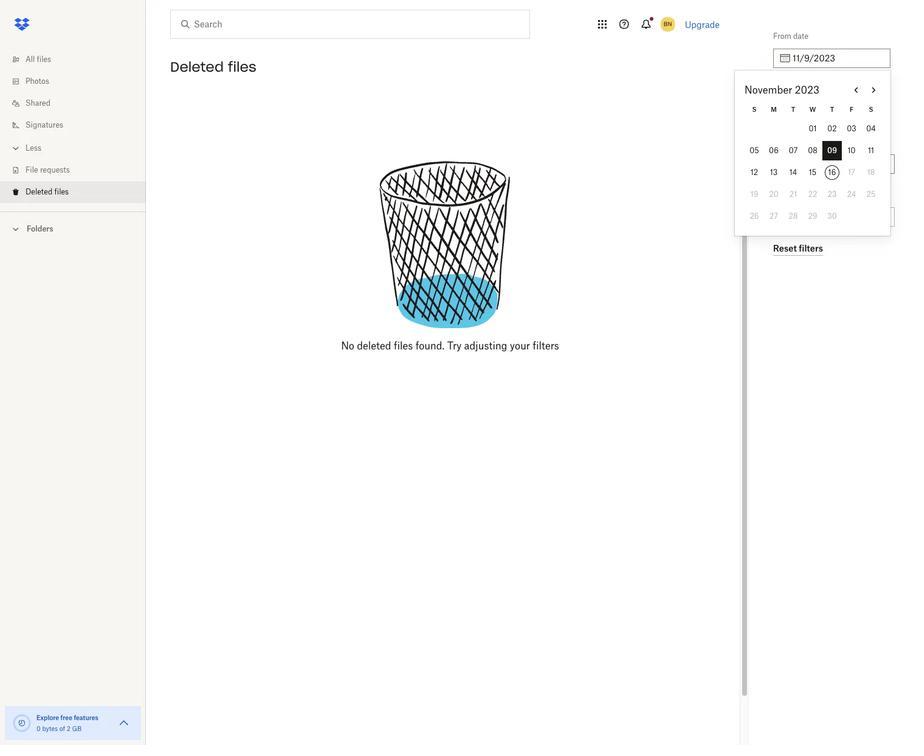 Task type: locate. For each thing, give the bounding box(es) containing it.
09
[[828, 146, 838, 155]]

1 horizontal spatial deleted
[[170, 58, 224, 75]]

08 button
[[804, 141, 823, 161]]

1 horizontal spatial s
[[870, 106, 874, 113]]

1 horizontal spatial deleted files
[[170, 58, 257, 75]]

0 horizontal spatial deleted
[[26, 187, 53, 196]]

1 horizontal spatial t
[[831, 106, 835, 113]]

all
[[26, 55, 35, 64]]

22 button
[[804, 185, 823, 204]]

signatures link
[[10, 114, 146, 136]]

17
[[849, 168, 856, 177]]

deleted files link
[[10, 181, 146, 203]]

deleted
[[357, 340, 392, 352]]

shared link
[[10, 92, 146, 114]]

deleted files list item
[[0, 181, 146, 203]]

f
[[850, 106, 854, 113]]

08
[[809, 146, 818, 155]]

20
[[770, 190, 779, 199]]

0 horizontal spatial t
[[792, 106, 796, 113]]

list
[[0, 41, 146, 212]]

29
[[809, 212, 818, 221]]

file
[[26, 165, 38, 175]]

filters
[[533, 340, 560, 352]]

s
[[753, 106, 757, 113], [870, 106, 874, 113]]

t up 02 on the right of page
[[831, 106, 835, 113]]

2 t from the left
[[831, 106, 835, 113]]

shared
[[26, 99, 50, 108]]

deleted
[[170, 58, 224, 75], [774, 137, 801, 147], [26, 187, 53, 196]]

s left m
[[753, 106, 757, 113]]

27
[[770, 212, 779, 221]]

1 s from the left
[[753, 106, 757, 113]]

date right from
[[794, 32, 809, 41]]

less image
[[10, 142, 22, 155]]

november 2023
[[745, 84, 820, 96]]

files
[[37, 55, 51, 64], [228, 58, 257, 75], [54, 187, 69, 196], [394, 340, 413, 352]]

deleted files
[[170, 58, 257, 75], [26, 187, 69, 196]]

2 vertical spatial deleted
[[26, 187, 53, 196]]

09 button
[[823, 141, 843, 161]]

0 vertical spatial deleted files
[[170, 58, 257, 75]]

10 button
[[843, 141, 862, 161]]

11
[[869, 146, 875, 155]]

21
[[790, 190, 798, 199]]

02
[[828, 124, 837, 133]]

1 vertical spatial date
[[784, 85, 799, 94]]

1 vertical spatial deleted
[[774, 137, 801, 147]]

all files link
[[10, 49, 146, 71]]

deleted inside deleted files link
[[26, 187, 53, 196]]

01 button
[[804, 119, 823, 139]]

features
[[74, 715, 98, 722]]

1 vertical spatial deleted files
[[26, 187, 69, 196]]

date right to
[[784, 85, 799, 94]]

photos link
[[10, 71, 146, 92]]

13 button
[[765, 163, 784, 182]]

s up 04
[[870, 106, 874, 113]]

in
[[774, 190, 780, 200]]

0 vertical spatial date
[[794, 32, 809, 41]]

22
[[809, 190, 818, 199]]

25
[[867, 190, 876, 199]]

21 button
[[784, 185, 804, 204]]

upgrade link
[[685, 19, 720, 30]]

25 button
[[862, 185, 881, 204]]

no deleted files found. try adjusting your filters
[[341, 340, 560, 352]]

0 horizontal spatial s
[[753, 106, 757, 113]]

t
[[792, 106, 796, 113], [831, 106, 835, 113]]

explore
[[36, 715, 59, 722]]

24
[[848, 190, 857, 199]]

try
[[448, 340, 462, 352]]

upgrade
[[685, 19, 720, 30]]

11 button
[[862, 141, 881, 161]]

folders
[[27, 224, 53, 234]]

from date
[[774, 32, 809, 41]]

06
[[770, 146, 779, 155]]

29 button
[[804, 207, 823, 226]]

t left w
[[792, 106, 796, 113]]

file requests link
[[10, 159, 146, 181]]

10
[[848, 146, 856, 155]]

0 horizontal spatial deleted files
[[26, 187, 69, 196]]

16 button
[[823, 163, 843, 182]]

to
[[774, 85, 782, 94]]

1 t from the left
[[792, 106, 796, 113]]

12
[[751, 168, 759, 177]]

30
[[828, 212, 837, 221]]

05 button
[[745, 141, 765, 161]]

list containing all files
[[0, 41, 146, 212]]



Task type: describe. For each thing, give the bounding box(es) containing it.
03
[[847, 124, 857, 133]]

26
[[750, 212, 759, 221]]

deleted by
[[774, 137, 811, 147]]

adjusting
[[465, 340, 508, 352]]

of
[[59, 726, 65, 733]]

folders button
[[0, 220, 146, 238]]

18
[[868, 168, 876, 177]]

01
[[809, 124, 817, 133]]

in folder
[[774, 190, 802, 200]]

06 button
[[765, 141, 784, 161]]

2023
[[796, 84, 820, 96]]

27 button
[[765, 207, 784, 226]]

26 button
[[745, 207, 765, 226]]

07
[[789, 146, 798, 155]]

24 button
[[843, 185, 862, 204]]

free
[[61, 715, 72, 722]]

folder
[[782, 190, 802, 200]]

to date
[[774, 85, 799, 94]]

all files
[[26, 55, 51, 64]]

date for from date
[[794, 32, 809, 41]]

15 button
[[804, 163, 823, 182]]

16
[[829, 168, 837, 177]]

files inside list item
[[54, 187, 69, 196]]

less
[[26, 144, 41, 153]]

from
[[774, 32, 792, 41]]

november
[[745, 84, 793, 96]]

02 button
[[823, 119, 843, 139]]

28
[[789, 212, 798, 221]]

14 button
[[784, 163, 804, 182]]

05
[[750, 146, 760, 155]]

0
[[36, 726, 41, 733]]

w
[[810, 106, 817, 113]]

17 button
[[843, 163, 862, 182]]

requests
[[40, 165, 70, 175]]

From date text field
[[793, 52, 884, 65]]

13
[[771, 168, 778, 177]]

14
[[790, 168, 798, 177]]

19 button
[[745, 185, 765, 204]]

gb
[[72, 726, 82, 733]]

04 button
[[862, 119, 881, 139]]

07 button
[[784, 141, 804, 161]]

04
[[867, 124, 876, 133]]

0 vertical spatial deleted
[[170, 58, 224, 75]]

2
[[67, 726, 71, 733]]

To date text field
[[793, 105, 884, 118]]

quota usage element
[[12, 714, 32, 734]]

30 button
[[823, 207, 843, 226]]

signatures
[[26, 120, 63, 130]]

deleted files inside deleted files link
[[26, 187, 69, 196]]

28 button
[[784, 207, 804, 226]]

m
[[771, 106, 777, 113]]

12 button
[[745, 163, 765, 182]]

date for to date
[[784, 85, 799, 94]]

your
[[510, 340, 531, 352]]

03 button
[[843, 119, 862, 139]]

no
[[341, 340, 355, 352]]

2 horizontal spatial deleted
[[774, 137, 801, 147]]

by
[[803, 137, 811, 147]]

23
[[828, 190, 837, 199]]

15
[[809, 168, 817, 177]]

dropbox image
[[10, 12, 34, 36]]

explore free features 0 bytes of 2 gb
[[36, 715, 98, 733]]

18 button
[[862, 163, 881, 182]]

photos
[[26, 77, 49, 86]]

2 s from the left
[[870, 106, 874, 113]]

23 button
[[823, 185, 843, 204]]

found.
[[416, 340, 445, 352]]

file requests
[[26, 165, 70, 175]]

19
[[751, 190, 759, 199]]



Task type: vqa. For each thing, say whether or not it's contained in the screenshot.
the rightmost "S"
yes



